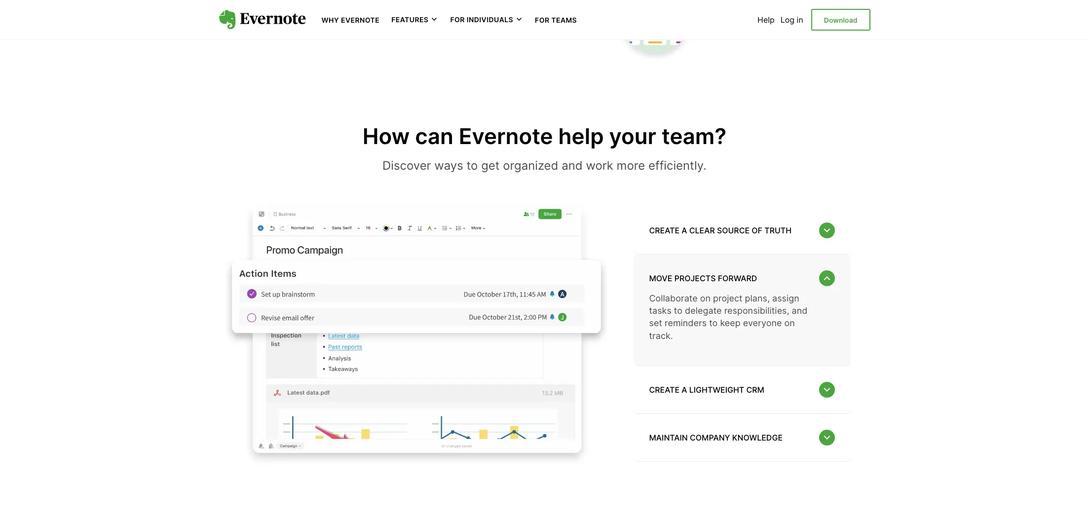 Task type: vqa. For each thing, say whether or not it's contained in the screenshot.
"CREATE"
yes



Task type: locate. For each thing, give the bounding box(es) containing it.
 image
[[219, 202, 614, 467]]

discover
[[383, 159, 431, 173]]

on down assign
[[785, 318, 795, 329]]

discover ways to get organized and work more efficiently.
[[383, 159, 707, 173]]

create left clear
[[650, 226, 680, 235]]

for teams link
[[535, 15, 577, 25]]

for inside 'link'
[[535, 16, 550, 24]]

a left clear
[[682, 226, 688, 235]]

1 create from the top
[[650, 226, 680, 235]]

2 create from the top
[[650, 385, 680, 395]]

on up delegate
[[701, 293, 711, 304]]

for individuals button
[[451, 15, 523, 25]]

1 horizontal spatial to
[[675, 306, 683, 316]]

to down delegate
[[710, 318, 718, 329]]

everyone
[[744, 318, 782, 329]]

team?
[[662, 123, 727, 150]]

for inside button
[[451, 15, 465, 24]]

collaborate on project plans, assign tasks to delegate responsibilities, and set reminders to keep everyone on track.
[[650, 293, 808, 341]]

to left get
[[467, 159, 478, 173]]

to
[[467, 159, 478, 173], [675, 306, 683, 316], [710, 318, 718, 329]]

forward
[[718, 274, 758, 283]]

a left lightweight
[[682, 385, 688, 395]]

for
[[451, 15, 465, 24], [535, 16, 550, 24]]

1 vertical spatial to
[[675, 306, 683, 316]]

plans,
[[745, 293, 770, 304]]

how
[[363, 123, 410, 150]]

crm
[[747, 385, 765, 395]]

1 horizontal spatial and
[[792, 306, 808, 316]]

0 horizontal spatial for
[[451, 15, 465, 24]]

lightweight
[[690, 385, 745, 395]]

and left work
[[562, 159, 583, 173]]

maintain company knowledge
[[650, 433, 783, 443]]

0 horizontal spatial evernote
[[341, 16, 380, 24]]

on
[[701, 293, 711, 304], [785, 318, 795, 329]]

0 vertical spatial to
[[467, 159, 478, 173]]

download link
[[812, 9, 871, 31]]

a for clear
[[682, 226, 688, 235]]

evernote logo image
[[219, 10, 306, 30]]

1 horizontal spatial for
[[535, 16, 550, 24]]

teams
[[552, 16, 577, 24]]

create up maintain
[[650, 385, 680, 395]]

for left the individuals
[[451, 15, 465, 24]]

responsibilities,
[[725, 306, 790, 316]]

0 horizontal spatial on
[[701, 293, 711, 304]]

1 vertical spatial a
[[682, 385, 688, 395]]

to down "collaborate"
[[675, 306, 683, 316]]

1 vertical spatial on
[[785, 318, 795, 329]]

evernote
[[341, 16, 380, 24], [459, 123, 553, 150]]

0 vertical spatial evernote
[[341, 16, 380, 24]]

get
[[482, 159, 500, 173]]

help
[[559, 123, 604, 150]]

a
[[682, 226, 688, 235], [682, 385, 688, 395]]

2 vertical spatial to
[[710, 318, 718, 329]]

1 horizontal spatial evernote
[[459, 123, 553, 150]]

evernote right why in the top of the page
[[341, 16, 380, 24]]

for individuals
[[451, 15, 514, 24]]

2 horizontal spatial to
[[710, 318, 718, 329]]

move
[[650, 274, 673, 283]]

1 vertical spatial and
[[792, 306, 808, 316]]

0 horizontal spatial and
[[562, 159, 583, 173]]

clear
[[690, 226, 715, 235]]

1 vertical spatial create
[[650, 385, 680, 395]]

help link
[[758, 15, 775, 25]]

0 vertical spatial and
[[562, 159, 583, 173]]

0 vertical spatial create
[[650, 226, 680, 235]]

2 a from the top
[[682, 385, 688, 395]]

work
[[586, 159, 614, 173]]

and
[[562, 159, 583, 173], [792, 306, 808, 316]]

log in
[[781, 15, 804, 25]]

0 vertical spatial a
[[682, 226, 688, 235]]

and down assign
[[792, 306, 808, 316]]

tasks
[[650, 306, 672, 316]]

for left teams
[[535, 16, 550, 24]]

more
[[617, 159, 646, 173]]

evernote up get
[[459, 123, 553, 150]]

company
[[690, 433, 731, 443]]

1 horizontal spatial on
[[785, 318, 795, 329]]

create
[[650, 226, 680, 235], [650, 385, 680, 395]]

truth
[[765, 226, 792, 235]]

1 a from the top
[[682, 226, 688, 235]]



Task type: describe. For each thing, give the bounding box(es) containing it.
collaborate
[[650, 293, 698, 304]]

0 horizontal spatial to
[[467, 159, 478, 173]]

create a lightweight crm
[[650, 385, 765, 395]]

for for for individuals
[[451, 15, 465, 24]]

projects
[[675, 274, 716, 283]]

efficiently.
[[649, 159, 707, 173]]

move projects forward
[[650, 274, 758, 283]]

individuals
[[467, 15, 514, 24]]

a for lightweight
[[682, 385, 688, 395]]

keep
[[721, 318, 741, 329]]

maintain
[[650, 433, 688, 443]]

help
[[758, 15, 775, 25]]

in
[[797, 15, 804, 25]]

knowledge
[[733, 433, 783, 443]]

for for for teams
[[535, 16, 550, 24]]

create for create a lightweight crm
[[650, 385, 680, 395]]

of
[[752, 226, 763, 235]]

create for create a clear source of truth
[[650, 226, 680, 235]]

for teams
[[535, 16, 577, 24]]

source
[[718, 226, 750, 235]]

project
[[714, 293, 743, 304]]

set
[[650, 318, 663, 329]]

assign
[[773, 293, 800, 304]]

reminders
[[665, 318, 707, 329]]

delegate
[[685, 306, 722, 316]]

0 vertical spatial on
[[701, 293, 711, 304]]

why evernote
[[322, 16, 380, 24]]

log
[[781, 15, 795, 25]]

create a clear source of truth
[[650, 226, 792, 235]]

1 vertical spatial evernote
[[459, 123, 553, 150]]

your
[[610, 123, 657, 150]]

ways
[[435, 159, 464, 173]]

organized
[[503, 159, 559, 173]]

features
[[392, 15, 429, 24]]

why evernote link
[[322, 15, 380, 25]]

how can evernote help your team?
[[363, 123, 727, 150]]

can
[[415, 123, 454, 150]]

download
[[825, 16, 858, 24]]

features button
[[392, 15, 439, 25]]

log in link
[[781, 15, 804, 25]]

why
[[322, 16, 339, 24]]

user groups in evernote teams image
[[614, 0, 871, 60]]

track.
[[650, 331, 673, 341]]

and inside collaborate on project plans, assign tasks to delegate responsibilities, and set reminders to keep everyone on track.
[[792, 306, 808, 316]]



